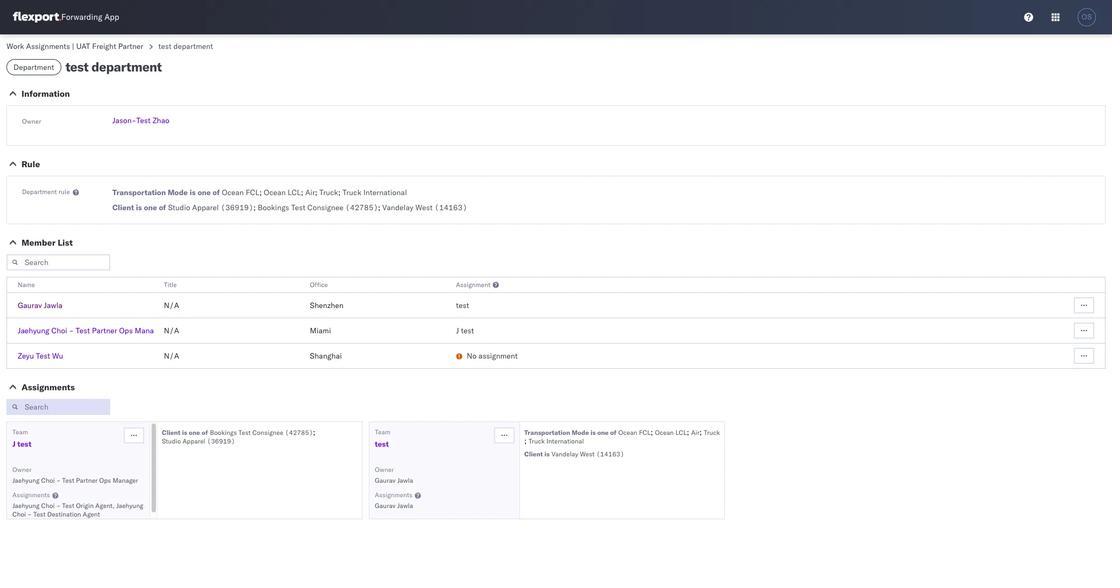 Task type: locate. For each thing, give the bounding box(es) containing it.
0 vertical spatial n/a
[[164, 301, 179, 310]]

studio
[[168, 203, 190, 212], [162, 437, 181, 445]]

truck
[[319, 188, 338, 197], [343, 188, 361, 197], [704, 429, 720, 437], [529, 437, 545, 445]]

0 vertical spatial client
[[112, 203, 134, 212]]

uat
[[76, 41, 90, 51]]

1 vertical spatial n/a
[[164, 326, 179, 336]]

1 vertical spatial search text field
[[6, 399, 110, 415]]

ocean
[[222, 188, 244, 197], [264, 188, 286, 197], [618, 429, 637, 437], [655, 429, 674, 437]]

(42785)
[[345, 203, 378, 212], [285, 429, 313, 437]]

jaehyung choi - test partner ops manager link
[[18, 326, 164, 336]]

0 vertical spatial studio
[[168, 203, 190, 212]]

client is one of
[[112, 203, 166, 212], [162, 429, 208, 437]]

0 horizontal spatial bookings
[[210, 429, 237, 437]]

lcl
[[288, 188, 301, 197], [676, 429, 687, 437]]

0 vertical spatial manager
[[135, 326, 164, 336]]

choi
[[51, 326, 67, 336], [41, 476, 55, 485], [41, 502, 55, 510], [12, 510, 26, 518]]

1 horizontal spatial gaurav jawla
[[375, 502, 413, 510]]

team j test
[[12, 428, 31, 449]]

department
[[13, 62, 54, 72], [22, 188, 57, 196]]

1 vertical spatial studio
[[162, 437, 181, 445]]

gaurav down test link
[[375, 476, 396, 485]]

0 horizontal spatial lcl
[[288, 188, 301, 197]]

1 vertical spatial transportation
[[524, 429, 570, 437]]

1 vertical spatial jawla
[[397, 476, 413, 485]]

0 vertical spatial bookings
[[258, 203, 289, 212]]

0 vertical spatial search text field
[[6, 254, 110, 271]]

0 horizontal spatial department
[[91, 59, 162, 75]]

1 search text field from the top
[[6, 254, 110, 271]]

0 horizontal spatial international
[[363, 188, 407, 197]]

team up test link
[[375, 428, 390, 436]]

0 vertical spatial west
[[415, 203, 433, 212]]

1 vertical spatial bookings
[[210, 429, 237, 437]]

search text field up team j test
[[6, 399, 110, 415]]

0 horizontal spatial consignee
[[252, 429, 283, 437]]

owner inside owner jaehyung choi - test partner ops manager
[[12, 466, 32, 474]]

test link
[[375, 439, 389, 450]]

1 vertical spatial j
[[12, 439, 16, 449]]

0 vertical spatial mode
[[168, 188, 188, 197]]

client inside transportation mode is one of ocean fcl ; ocean lcl ; air ; truck ; truck international client is vandelay west (14163)
[[524, 450, 543, 458]]

of inside transportation mode is one of ocean fcl ; ocean lcl ; air ; truck ; truck international client is vandelay west (14163)
[[610, 429, 616, 437]]

0 horizontal spatial j
[[12, 439, 16, 449]]

owner down test link
[[375, 466, 394, 474]]

name
[[18, 281, 35, 289]]

manager
[[135, 326, 164, 336], [113, 476, 138, 485]]

1 horizontal spatial lcl
[[676, 429, 687, 437]]

gaurav
[[18, 301, 42, 310], [375, 476, 396, 485], [375, 502, 396, 510]]

1 vertical spatial fcl
[[639, 429, 651, 437]]

1 horizontal spatial client
[[162, 429, 180, 437]]

is
[[190, 188, 196, 197], [136, 203, 142, 212], [182, 429, 187, 437], [591, 429, 596, 437], [545, 450, 550, 458]]

j test
[[456, 326, 474, 336]]

transportation inside transportation mode is one of ocean fcl ; ocean lcl ; air ; truck ; truck international client is vandelay west (14163)
[[524, 429, 570, 437]]

1 horizontal spatial team
[[375, 428, 390, 436]]

1 vertical spatial (14163)
[[596, 450, 624, 458]]

test inside owner jaehyung choi - test partner ops manager
[[62, 476, 74, 485]]

manager down title
[[135, 326, 164, 336]]

1 vertical spatial (36919)
[[207, 437, 235, 445]]

0 horizontal spatial mode
[[168, 188, 188, 197]]

1 vertical spatial ops
[[99, 476, 111, 485]]

1 horizontal spatial air
[[691, 429, 700, 437]]

1 horizontal spatial j
[[456, 326, 459, 336]]

owner down information
[[22, 117, 41, 125]]

1 horizontal spatial fcl
[[639, 429, 651, 437]]

lcl inside transportation mode is one of ocean fcl ; ocean lcl ; air ; truck ; truck international client is vandelay west (14163)
[[676, 429, 687, 437]]

-
[[69, 326, 74, 336], [56, 476, 60, 485], [56, 502, 60, 510], [28, 510, 32, 518]]

1 vertical spatial partner
[[92, 326, 117, 336]]

gaurav jawla down owner gaurav jawla
[[375, 502, 413, 510]]

vandelay
[[382, 203, 413, 212], [552, 450, 578, 458]]

client
[[112, 203, 134, 212], [162, 429, 180, 437], [524, 450, 543, 458]]

department
[[173, 41, 213, 51], [91, 59, 162, 75]]

0 vertical spatial department
[[13, 62, 54, 72]]

gaurav jawla
[[18, 301, 62, 310], [375, 502, 413, 510]]

1 vertical spatial west
[[580, 450, 595, 458]]

team up j test link
[[12, 428, 28, 436]]

1 vertical spatial vandelay
[[552, 450, 578, 458]]

forwarding app link
[[13, 12, 119, 23]]

shanghai
[[310, 351, 342, 361]]

department for department
[[13, 62, 54, 72]]

jaehyung
[[18, 326, 49, 336], [12, 476, 39, 485], [12, 502, 39, 510], [116, 502, 143, 510]]

Search text field
[[6, 254, 110, 271], [6, 399, 110, 415]]

1 horizontal spatial transportation
[[524, 429, 570, 437]]

assignments down zeyu test wu
[[22, 382, 75, 393]]

one
[[198, 188, 211, 197], [144, 203, 157, 212], [189, 429, 200, 437], [597, 429, 609, 437]]

2 vertical spatial jawla
[[397, 502, 413, 510]]

partner for work assignments | uat freight partner
[[118, 41, 143, 51]]

n/a for gaurav jawla
[[164, 301, 179, 310]]

1 horizontal spatial vandelay
[[552, 450, 578, 458]]

0 horizontal spatial ops
[[99, 476, 111, 485]]

jason-test zhao
[[112, 116, 169, 125]]

2 horizontal spatial client
[[524, 450, 543, 458]]

0 horizontal spatial fcl
[[246, 188, 259, 197]]

jason-
[[112, 116, 136, 125]]

jaehyung choi - test partner ops manager n/a
[[18, 326, 179, 336]]

; inside bookings test consignee (42785) ; studio apparel (36919)
[[313, 428, 315, 437]]

0 vertical spatial transportation
[[112, 188, 166, 197]]

forwarding app
[[61, 12, 119, 22]]

zeyu
[[18, 351, 34, 361]]

0 vertical spatial gaurav jawla
[[18, 301, 62, 310]]

owner inside owner gaurav jawla
[[375, 466, 394, 474]]

gaurav down owner gaurav jawla
[[375, 502, 396, 510]]

(42785) inside bookings test consignee (42785) ; studio apparel (36919)
[[285, 429, 313, 437]]

1 vertical spatial mode
[[572, 429, 589, 437]]

(36919)
[[221, 203, 253, 212], [207, 437, 235, 445]]

1 vertical spatial international
[[547, 437, 584, 445]]

test department
[[158, 41, 213, 51], [65, 59, 162, 75]]

test
[[136, 116, 151, 125], [291, 203, 305, 212], [76, 326, 90, 336], [36, 351, 50, 361], [239, 429, 251, 437], [62, 476, 74, 485], [62, 502, 74, 510], [33, 510, 46, 518]]

0 horizontal spatial (14163)
[[435, 203, 467, 212]]

team test
[[375, 428, 390, 449]]

1 vertical spatial apparel
[[183, 437, 205, 445]]

team
[[12, 428, 28, 436], [375, 428, 390, 436]]

2 search text field from the top
[[6, 399, 110, 415]]

2 vertical spatial n/a
[[164, 351, 179, 361]]

assignments
[[26, 41, 70, 51], [22, 382, 75, 393], [12, 491, 50, 499], [375, 491, 412, 499]]

jawla inside owner gaurav jawla
[[397, 476, 413, 485]]

vandelay inside transportation mode is one of ocean fcl ; ocean lcl ; air ; truck ; truck international client is vandelay west (14163)
[[552, 450, 578, 458]]

west inside transportation mode is one of ocean fcl ; ocean lcl ; air ; truck ; truck international client is vandelay west (14163)
[[580, 450, 595, 458]]

0 vertical spatial apparel
[[192, 203, 219, 212]]

bookings
[[258, 203, 289, 212], [210, 429, 237, 437]]

n/a
[[164, 301, 179, 310], [164, 326, 179, 336], [164, 351, 179, 361]]

2 vertical spatial partner
[[76, 476, 98, 485]]

consignee
[[307, 203, 343, 212], [252, 429, 283, 437]]

department left rule
[[22, 188, 57, 196]]

1 vertical spatial (42785)
[[285, 429, 313, 437]]

transportation
[[112, 188, 166, 197], [524, 429, 570, 437]]

of
[[213, 188, 220, 197], [159, 203, 166, 212], [202, 429, 208, 437], [610, 429, 616, 437]]

0 horizontal spatial team
[[12, 428, 28, 436]]

0 horizontal spatial client
[[112, 203, 134, 212]]

owner
[[22, 117, 41, 125], [12, 466, 32, 474], [375, 466, 394, 474]]

1 n/a from the top
[[164, 301, 179, 310]]

0 horizontal spatial vandelay
[[382, 203, 413, 212]]

mode
[[168, 188, 188, 197], [572, 429, 589, 437]]

;
[[259, 188, 262, 197], [301, 188, 303, 197], [315, 188, 317, 197], [338, 188, 341, 197], [253, 203, 256, 212], [378, 203, 380, 212], [313, 428, 315, 437], [651, 428, 653, 437], [687, 428, 689, 437], [700, 428, 702, 437], [524, 436, 527, 446]]

0 horizontal spatial air
[[305, 188, 315, 197]]

0 vertical spatial client is one of
[[112, 203, 166, 212]]

1 horizontal spatial (14163)
[[596, 450, 624, 458]]

test
[[158, 41, 172, 51], [65, 59, 89, 75], [456, 301, 469, 310], [461, 326, 474, 336], [17, 439, 31, 449], [375, 439, 389, 449]]

origin
[[76, 502, 94, 510]]

1 horizontal spatial (42785)
[[345, 203, 378, 212]]

manager up agent,
[[113, 476, 138, 485]]

owner gaurav jawla
[[375, 466, 413, 485]]

flexport. image
[[13, 12, 61, 23]]

partner inside owner jaehyung choi - test partner ops manager
[[76, 476, 98, 485]]

2 team from the left
[[375, 428, 390, 436]]

zeyu test wu link
[[18, 351, 63, 361]]

1 vertical spatial lcl
[[676, 429, 687, 437]]

j inside team j test
[[12, 439, 16, 449]]

transportation for transportation mode is one of
[[112, 188, 166, 197]]

one inside transportation mode is one of ocean fcl ; ocean lcl ; air ; truck ; truck international client is vandelay west (14163)
[[597, 429, 609, 437]]

|
[[72, 41, 74, 51]]

2 vertical spatial client
[[524, 450, 543, 458]]

choi inside owner jaehyung choi - test partner ops manager
[[41, 476, 55, 485]]

1 vertical spatial air
[[691, 429, 700, 437]]

agent
[[83, 510, 100, 518]]

n/a for zeyu test wu
[[164, 351, 179, 361]]

department for department rule
[[22, 188, 57, 196]]

1 horizontal spatial west
[[580, 450, 595, 458]]

0 vertical spatial partner
[[118, 41, 143, 51]]

mode inside transportation mode is one of ocean fcl ; ocean lcl ; air ; truck ; truck international client is vandelay west (14163)
[[572, 429, 589, 437]]

1 vertical spatial department
[[91, 59, 162, 75]]

air
[[305, 188, 315, 197], [691, 429, 700, 437]]

apparel
[[192, 203, 219, 212], [183, 437, 205, 445]]

0 horizontal spatial (42785)
[[285, 429, 313, 437]]

0 horizontal spatial west
[[415, 203, 433, 212]]

office
[[310, 281, 328, 289]]

team inside team j test
[[12, 428, 28, 436]]

1 horizontal spatial mode
[[572, 429, 589, 437]]

1 horizontal spatial ops
[[119, 326, 133, 336]]

fcl
[[246, 188, 259, 197], [639, 429, 651, 437]]

0 horizontal spatial transportation
[[112, 188, 166, 197]]

client is one of for studio apparel (36919)
[[112, 203, 166, 212]]

1 vertical spatial department
[[22, 188, 57, 196]]

west
[[415, 203, 433, 212], [580, 450, 595, 458]]

assignment
[[456, 281, 491, 289]]

0 vertical spatial (42785)
[[345, 203, 378, 212]]

3 n/a from the top
[[164, 351, 179, 361]]

gaurav jawla down name
[[18, 301, 62, 310]]

1 horizontal spatial international
[[547, 437, 584, 445]]

1 vertical spatial manager
[[113, 476, 138, 485]]

gaurav down name
[[18, 301, 42, 310]]

owner down j test link
[[12, 466, 32, 474]]

forwarding
[[61, 12, 102, 22]]

0 vertical spatial j
[[456, 326, 459, 336]]

0 vertical spatial consignee
[[307, 203, 343, 212]]

shenzhen
[[310, 301, 344, 310]]

0 vertical spatial (14163)
[[435, 203, 467, 212]]

mode for transportation mode is one of ocean fcl ; ocean lcl ; air ; truck ; truck international client is vandelay west (14163)
[[572, 429, 589, 437]]

title
[[164, 281, 177, 289]]

international
[[363, 188, 407, 197], [547, 437, 584, 445]]

work assignments | uat freight partner link
[[6, 41, 143, 51]]

jaehyung choi - test origin agent, jaehyung choi - test destination agent
[[12, 502, 143, 518]]

1 vertical spatial client
[[162, 429, 180, 437]]

0 vertical spatial air
[[305, 188, 315, 197]]

gaurav jawla link
[[18, 301, 62, 310]]

1 team from the left
[[12, 428, 28, 436]]

assignments left |
[[26, 41, 70, 51]]

1 vertical spatial gaurav
[[375, 476, 396, 485]]

(14163)
[[435, 203, 467, 212], [596, 450, 624, 458]]

search text field down list
[[6, 254, 110, 271]]

1 vertical spatial client is one of
[[162, 429, 208, 437]]

ocean fcl ; ocean lcl ; air ; truck ; truck international
[[222, 188, 407, 197]]

member list
[[22, 237, 73, 248]]

gaurav inside owner gaurav jawla
[[375, 476, 396, 485]]

partner
[[118, 41, 143, 51], [92, 326, 117, 336], [76, 476, 98, 485]]

bookings test consignee (42785) ; studio apparel (36919)
[[162, 428, 315, 445]]

department down work
[[13, 62, 54, 72]]

1 horizontal spatial department
[[173, 41, 213, 51]]

0 horizontal spatial gaurav jawla
[[18, 301, 62, 310]]

j
[[456, 326, 459, 336], [12, 439, 16, 449]]

work assignments | uat freight partner
[[6, 41, 143, 51]]

1 vertical spatial consignee
[[252, 429, 283, 437]]

manager inside owner jaehyung choi - test partner ops manager
[[113, 476, 138, 485]]

jawla
[[44, 301, 62, 310], [397, 476, 413, 485], [397, 502, 413, 510]]

ops
[[119, 326, 133, 336], [99, 476, 111, 485]]



Task type: describe. For each thing, give the bounding box(es) containing it.
1 vertical spatial gaurav jawla
[[375, 502, 413, 510]]

1 horizontal spatial bookings
[[258, 203, 289, 212]]

team for j
[[12, 428, 28, 436]]

no assignment
[[467, 351, 518, 361]]

0 vertical spatial vandelay
[[382, 203, 413, 212]]

transportation mode is one of
[[112, 188, 220, 197]]

assignments down owner gaurav jawla
[[375, 491, 412, 499]]

freight
[[92, 41, 116, 51]]

mode for transportation mode is one of
[[168, 188, 188, 197]]

agent,
[[95, 502, 115, 510]]

bookings inside bookings test consignee (42785) ; studio apparel (36919)
[[210, 429, 237, 437]]

member
[[22, 237, 56, 248]]

ops inside owner jaehyung choi - test partner ops manager
[[99, 476, 111, 485]]

owner jaehyung choi - test partner ops manager
[[12, 466, 138, 485]]

client for studio apparel (36919)
[[112, 203, 134, 212]]

j test link
[[12, 439, 31, 450]]

wu
[[52, 351, 63, 361]]

1 vertical spatial test department
[[65, 59, 162, 75]]

apparel inside bookings test consignee (42785) ; studio apparel (36919)
[[183, 437, 205, 445]]

rule
[[59, 188, 70, 196]]

test inside bookings test consignee (42785) ; studio apparel (36919)
[[239, 429, 251, 437]]

transportation for transportation mode is one of ocean fcl ; ocean lcl ; air ; truck ; truck international client is vandelay west (14163)
[[524, 429, 570, 437]]

information
[[22, 88, 70, 99]]

0 vertical spatial fcl
[[246, 188, 259, 197]]

assignments up destination
[[12, 491, 50, 499]]

0 vertical spatial (36919)
[[221, 203, 253, 212]]

0 vertical spatial department
[[173, 41, 213, 51]]

jason-test zhao link
[[112, 116, 169, 125]]

test inside team test
[[375, 439, 389, 449]]

consignee inside bookings test consignee (42785) ; studio apparel (36919)
[[252, 429, 283, 437]]

0 vertical spatial test department
[[158, 41, 213, 51]]

transportation mode is one of ocean fcl ; ocean lcl ; air ; truck ; truck international client is vandelay west (14163)
[[524, 428, 720, 458]]

miami
[[310, 326, 331, 336]]

zeyu test wu
[[18, 351, 63, 361]]

app
[[104, 12, 119, 22]]

zhao
[[153, 116, 169, 125]]

list
[[58, 237, 73, 248]]

owner for test
[[375, 466, 394, 474]]

team for test
[[375, 428, 390, 436]]

os button
[[1075, 5, 1099, 30]]

test inside team j test
[[17, 439, 31, 449]]

os
[[1082, 13, 1092, 21]]

fcl inside transportation mode is one of ocean fcl ; ocean lcl ; air ; truck ; truck international client is vandelay west (14163)
[[639, 429, 651, 437]]

jaehyung inside owner jaehyung choi - test partner ops manager
[[12, 476, 39, 485]]

assignment
[[479, 351, 518, 361]]

(36919) inside bookings test consignee (42785) ; studio apparel (36919)
[[207, 437, 235, 445]]

department rule
[[22, 188, 70, 196]]

international inside transportation mode is one of ocean fcl ; ocean lcl ; air ; truck ; truck international client is vandelay west (14163)
[[547, 437, 584, 445]]

0 vertical spatial lcl
[[288, 188, 301, 197]]

2 n/a from the top
[[164, 326, 179, 336]]

work
[[6, 41, 24, 51]]

(14163) inside transportation mode is one of ocean fcl ; ocean lcl ; air ; truck ; truck international client is vandelay west (14163)
[[596, 450, 624, 458]]

0 vertical spatial gaurav
[[18, 301, 42, 310]]

partner for owner jaehyung choi - test partner ops manager
[[76, 476, 98, 485]]

client is one of for bookings test consignee (42785)
[[162, 429, 208, 437]]

studio inside bookings test consignee (42785) ; studio apparel (36919)
[[162, 437, 181, 445]]

0 vertical spatial jawla
[[44, 301, 62, 310]]

1 horizontal spatial consignee
[[307, 203, 343, 212]]

rule
[[22, 159, 40, 169]]

2 vertical spatial gaurav
[[375, 502, 396, 510]]

0 vertical spatial international
[[363, 188, 407, 197]]

no
[[467, 351, 477, 361]]

client for bookings test consignee (42785)
[[162, 429, 180, 437]]

0 vertical spatial ops
[[119, 326, 133, 336]]

owner for j test
[[12, 466, 32, 474]]

destination
[[47, 510, 81, 518]]

studio apparel (36919) ; bookings test consignee (42785) ; vandelay west (14163)
[[168, 203, 467, 212]]

air inside transportation mode is one of ocean fcl ; ocean lcl ; air ; truck ; truck international client is vandelay west (14163)
[[691, 429, 700, 437]]

- inside owner jaehyung choi - test partner ops manager
[[56, 476, 60, 485]]



Task type: vqa. For each thing, say whether or not it's contained in the screenshot.
the bottom N/A
yes



